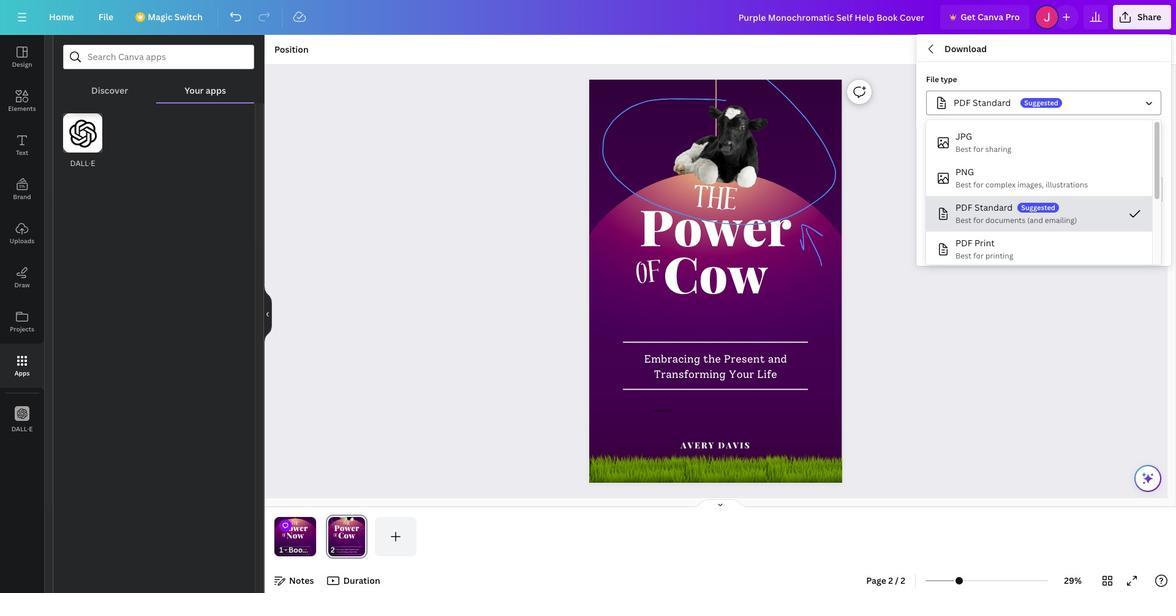 Task type: describe. For each thing, give the bounding box(es) containing it.
jpg
[[956, 131, 973, 142]]

display
[[664, 408, 674, 412]]

apps
[[206, 85, 226, 96]]

best inside pdf standard option
[[956, 215, 972, 225]]

for inside pdf standard option
[[974, 215, 984, 225]]

illustrations
[[1046, 180, 1088, 190]]

magic switch button
[[128, 5, 212, 29]]

now
[[287, 530, 304, 541]]

1 horizontal spatial transforming
[[654, 368, 726, 381]]

emailing)
[[1045, 215, 1077, 225]]

png option
[[926, 161, 1153, 196]]

notes
[[977, 138, 1000, 150]]

for inside 'pdf print best for printing'
[[974, 251, 984, 261]]

uploads
[[10, 237, 34, 245]]

/
[[895, 575, 899, 586]]

magic switch
[[148, 11, 203, 23]]

of the
[[282, 519, 299, 540]]

design
[[12, 60, 32, 69]]

your apps button
[[156, 69, 254, 102]]

(and
[[1028, 215, 1043, 225]]

pdf print best for printing
[[956, 237, 1014, 261]]

draw button
[[0, 256, 44, 300]]

home
[[49, 11, 74, 23]]

Select pages text field
[[934, 177, 1130, 202]]

0 horizontal spatial embracing
[[284, 549, 293, 551]]

position
[[275, 44, 309, 55]]

get
[[961, 11, 976, 23]]

text button
[[0, 123, 44, 167]]

pdf standard inside file type button
[[954, 97, 1011, 108]]

elements button
[[0, 79, 44, 123]]

for inside jpg best for sharing
[[974, 144, 984, 154]]

29%
[[1064, 575, 1082, 586]]

0 horizontal spatial and
[[304, 549, 307, 551]]

png
[[956, 166, 974, 178]]

select
[[926, 160, 949, 170]]

suggested inside file type button
[[1025, 98, 1059, 107]]

0 horizontal spatial embracing the present and transforming your life
[[284, 549, 307, 553]]

home link
[[39, 5, 84, 29]]

1 horizontal spatial life
[[758, 368, 778, 381]]

jpg best for sharing
[[956, 131, 1012, 154]]

get canva pro
[[961, 11, 1020, 23]]

include
[[944, 138, 974, 150]]

design button
[[0, 35, 44, 79]]

standard inside file type button
[[973, 97, 1011, 108]]

notes button
[[270, 571, 319, 591]]

uploads button
[[0, 211, 44, 256]]

dm serif display
[[653, 408, 674, 412]]

hide image
[[264, 285, 272, 343]]

include notes
[[944, 138, 1000, 150]]

best inside png best for complex images, illustrations
[[956, 180, 972, 190]]

canva
[[978, 11, 1004, 23]]

flatten pdf
[[944, 119, 992, 131]]

the inside of the
[[291, 519, 299, 528]]

apps button
[[0, 344, 44, 388]]

page 2 image
[[326, 517, 368, 556]]

best inside 'pdf print best for printing'
[[956, 251, 972, 261]]

type
[[941, 74, 957, 85]]

Search Canva apps search field
[[88, 45, 230, 69]]

discover
[[91, 85, 128, 96]]

your apps
[[185, 85, 226, 96]]

avery
[[681, 439, 715, 451]]

save
[[944, 211, 963, 222]]

pages
[[951, 160, 972, 170]]

davis
[[718, 439, 751, 451]]

draw
[[14, 281, 30, 289]]

file for file
[[99, 11, 113, 23]]

cow
[[664, 239, 768, 306]]

pdf inside file type button
[[954, 97, 971, 108]]

suggested inside pdf standard option
[[1022, 203, 1056, 212]]

page 2 / 2 button
[[862, 571, 911, 591]]



Task type: vqa. For each thing, say whether or not it's contained in the screenshot.


Task type: locate. For each thing, give the bounding box(es) containing it.
2 right / at the right bottom
[[901, 575, 906, 586]]

dall·e button
[[0, 398, 44, 442]]

projects button
[[0, 300, 44, 344]]

Page title text field
[[340, 544, 345, 556]]

0 vertical spatial pdf standard
[[954, 97, 1011, 108]]

flatten
[[944, 119, 973, 131]]

4 best from the top
[[956, 251, 972, 261]]

of for of the
[[282, 531, 287, 540]]

file type list box
[[926, 125, 1153, 374]]

dall·e inside button
[[11, 424, 33, 433]]

pro
[[1006, 11, 1020, 23]]

your
[[185, 85, 204, 96], [729, 368, 755, 381], [298, 551, 302, 553]]

1 vertical spatial present
[[297, 549, 303, 551]]

side panel tab list
[[0, 35, 44, 442]]

pdf standard inside option
[[956, 202, 1013, 213]]

position button
[[270, 40, 314, 59]]

images,
[[1018, 180, 1044, 190]]

serif
[[658, 408, 664, 412]]

of
[[635, 249, 665, 302], [282, 531, 287, 540]]

0 vertical spatial suggested
[[1025, 98, 1059, 107]]

best up 'pdf print best for printing'
[[956, 215, 972, 225]]

transforming up display
[[654, 368, 726, 381]]

complex
[[986, 180, 1016, 190]]

pdf down png
[[956, 202, 973, 213]]

share button
[[1113, 5, 1172, 29]]

pdf inside option
[[956, 202, 973, 213]]

share
[[1138, 11, 1162, 23]]

for down png
[[974, 180, 984, 190]]

1 vertical spatial power
[[283, 522, 308, 533]]

transforming down now
[[285, 551, 297, 553]]

1 horizontal spatial file
[[926, 74, 939, 85]]

transforming
[[654, 368, 726, 381], [285, 551, 297, 553]]

duration
[[343, 575, 380, 586]]

power now
[[283, 522, 308, 541]]

1 vertical spatial pdf standard
[[956, 202, 1013, 213]]

duration button
[[324, 571, 385, 591]]

for up print
[[974, 215, 984, 225]]

embracing down now
[[284, 549, 293, 551]]

download
[[965, 211, 1006, 222]]

1 for from the top
[[974, 144, 984, 154]]

for down print
[[974, 251, 984, 261]]

dm
[[653, 408, 657, 412]]

0 vertical spatial your
[[185, 85, 204, 96]]

brand
[[13, 192, 31, 201]]

pdf standard option
[[926, 196, 1153, 232]]

save download settings
[[944, 211, 1041, 222]]

pdf standard up documents
[[956, 202, 1013, 213]]

printing
[[986, 251, 1014, 261]]

2 horizontal spatial your
[[729, 368, 755, 381]]

0 vertical spatial dall·e
[[70, 158, 95, 169]]

power
[[640, 192, 792, 259], [283, 522, 308, 533]]

standard up the 'flatten pdf'
[[973, 97, 1011, 108]]

best left the printing
[[956, 251, 972, 261]]

standard inside option
[[975, 202, 1013, 213]]

best down png
[[956, 180, 972, 190]]

0 horizontal spatial power
[[283, 522, 308, 533]]

2 for from the top
[[974, 180, 984, 190]]

0 vertical spatial and
[[768, 353, 788, 366]]

for left "sharing"
[[974, 144, 984, 154]]

brand button
[[0, 167, 44, 211]]

0 vertical spatial life
[[758, 368, 778, 381]]

0 vertical spatial file
[[99, 11, 113, 23]]

1 vertical spatial and
[[304, 549, 307, 551]]

documents
[[986, 215, 1026, 225]]

file
[[99, 11, 113, 23], [926, 74, 939, 85]]

2 vertical spatial your
[[298, 551, 302, 553]]

embracing
[[644, 353, 701, 366], [284, 549, 293, 551]]

and
[[768, 353, 788, 366], [304, 549, 307, 551]]

power for cow
[[640, 192, 792, 259]]

suggested up 'jpg' option
[[1025, 98, 1059, 107]]

embracing the present and transforming your life
[[644, 353, 788, 381], [284, 549, 307, 553]]

suggested
[[1025, 98, 1059, 107], [1022, 203, 1056, 212]]

1 horizontal spatial dall·e
[[70, 158, 95, 169]]

life
[[758, 368, 778, 381], [302, 551, 306, 553]]

0 horizontal spatial transforming
[[285, 551, 297, 553]]

0 vertical spatial embracing the present and transforming your life
[[644, 353, 788, 381]]

page
[[867, 575, 886, 586]]

file type
[[926, 74, 957, 85]]

4 for from the top
[[974, 251, 984, 261]]

projects
[[10, 325, 34, 333]]

your inside button
[[185, 85, 204, 96]]

page 2 / 2
[[867, 575, 906, 586]]

magic
[[148, 11, 172, 23]]

1 vertical spatial transforming
[[285, 551, 297, 553]]

0 horizontal spatial of
[[282, 531, 287, 540]]

0 vertical spatial transforming
[[654, 368, 726, 381]]

0 horizontal spatial dall·e
[[11, 424, 33, 433]]

0 horizontal spatial present
[[297, 549, 303, 551]]

file button
[[89, 5, 123, 29]]

best
[[956, 144, 972, 154], [956, 180, 972, 190], [956, 215, 972, 225], [956, 251, 972, 261]]

canva assistant image
[[1141, 471, 1156, 486]]

pdf inside 'pdf print best for printing'
[[956, 237, 973, 249]]

discover button
[[63, 69, 156, 102]]

notes
[[289, 575, 314, 586]]

2 best from the top
[[956, 180, 972, 190]]

0 vertical spatial of
[[635, 249, 665, 302]]

1 horizontal spatial 2
[[901, 575, 906, 586]]

best down jpg
[[956, 144, 972, 154]]

1 vertical spatial your
[[729, 368, 755, 381]]

suggested up '(and'
[[1022, 203, 1056, 212]]

pdf standard
[[954, 97, 1011, 108], [956, 202, 1013, 213]]

select pages
[[926, 160, 972, 170]]

pdf up notes
[[975, 119, 992, 131]]

avery davis
[[681, 439, 751, 451]]

1 horizontal spatial of
[[635, 249, 665, 302]]

download
[[945, 43, 987, 55]]

file for file type
[[926, 74, 939, 85]]

0 vertical spatial embracing
[[644, 353, 701, 366]]

0 vertical spatial present
[[724, 353, 765, 366]]

1 vertical spatial dall·e
[[11, 424, 33, 433]]

text
[[16, 148, 28, 157]]

standard up documents
[[975, 202, 1013, 213]]

get canva pro button
[[941, 5, 1030, 29]]

file left type
[[926, 74, 939, 85]]

elements
[[8, 104, 36, 113]]

0 horizontal spatial life
[[302, 551, 306, 553]]

present
[[724, 353, 765, 366], [297, 549, 303, 551]]

pdf standard up the 'flatten pdf'
[[954, 97, 1011, 108]]

of for of
[[635, 249, 665, 302]]

power for now
[[283, 522, 308, 533]]

1 vertical spatial standard
[[975, 202, 1013, 213]]

pdf up "flatten"
[[954, 97, 971, 108]]

1 vertical spatial file
[[926, 74, 939, 85]]

1 vertical spatial life
[[302, 551, 306, 553]]

pdf print option
[[926, 232, 1153, 267]]

of inside of the
[[282, 531, 287, 540]]

settings
[[1008, 211, 1041, 222]]

sharing
[[986, 144, 1012, 154]]

best for documents (and emailing)
[[956, 215, 1077, 225]]

Design title text field
[[729, 5, 936, 29]]

1 vertical spatial embracing
[[284, 549, 293, 551]]

0 horizontal spatial file
[[99, 11, 113, 23]]

3 best from the top
[[956, 215, 972, 225]]

0 horizontal spatial your
[[185, 85, 204, 96]]

1 2 from the left
[[889, 575, 893, 586]]

switch
[[175, 11, 203, 23]]

file right home
[[99, 11, 113, 23]]

best inside jpg best for sharing
[[956, 144, 972, 154]]

apps
[[14, 369, 30, 377]]

1 horizontal spatial power
[[640, 192, 792, 259]]

1 vertical spatial suggested
[[1022, 203, 1056, 212]]

pdf left print
[[956, 237, 973, 249]]

29% button
[[1053, 571, 1093, 591]]

2 left / at the right bottom
[[889, 575, 893, 586]]

jpg option
[[926, 125, 1153, 161]]

1 horizontal spatial embracing
[[644, 353, 701, 366]]

print
[[975, 237, 995, 249]]

3 for from the top
[[974, 215, 984, 225]]

1 vertical spatial of
[[282, 531, 287, 540]]

hide pages image
[[691, 499, 750, 509]]

main menu bar
[[0, 0, 1176, 35]]

1 best from the top
[[956, 144, 972, 154]]

2 2 from the left
[[901, 575, 906, 586]]

pdf
[[954, 97, 971, 108], [975, 119, 992, 131], [956, 202, 973, 213], [956, 237, 973, 249]]

1 horizontal spatial your
[[298, 551, 302, 553]]

embracing up display
[[644, 353, 701, 366]]

File type button
[[926, 91, 1162, 115]]

standard
[[973, 97, 1011, 108], [975, 202, 1013, 213]]

for inside png best for complex images, illustrations
[[974, 180, 984, 190]]

1 horizontal spatial and
[[768, 353, 788, 366]]

0 vertical spatial power
[[640, 192, 792, 259]]

2
[[889, 575, 893, 586], [901, 575, 906, 586]]

1 vertical spatial embracing the present and transforming your life
[[284, 549, 307, 553]]

0 vertical spatial standard
[[973, 97, 1011, 108]]

1 horizontal spatial embracing the present and transforming your life
[[644, 353, 788, 381]]

power cow
[[640, 192, 792, 306]]

png best for complex images, illustrations
[[956, 166, 1088, 190]]

0 horizontal spatial 2
[[889, 575, 893, 586]]

1 horizontal spatial present
[[724, 353, 765, 366]]

file inside popup button
[[99, 11, 113, 23]]



